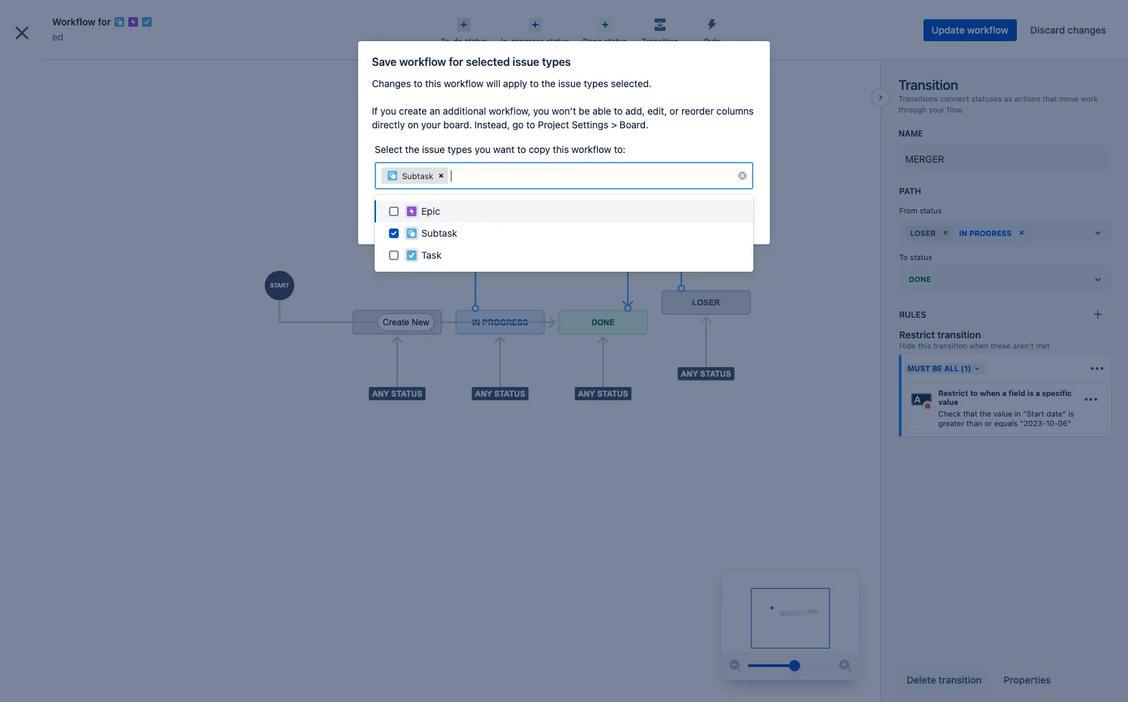 Task type: vqa. For each thing, say whether or not it's contained in the screenshot.
custom to the bottom
no



Task type: locate. For each thing, give the bounding box(es) containing it.
subtask up task
[[421, 227, 457, 239]]

move
[[1060, 94, 1079, 103]]

for down 'do'
[[449, 56, 463, 68]]

transition transitions connect statuses as actions that move work through your flow.
[[899, 77, 1098, 114]]

transition up selected.
[[642, 36, 678, 45]]

2 horizontal spatial clear image
[[1016, 227, 1027, 238]]

to
[[414, 78, 423, 89], [530, 78, 539, 89], [614, 105, 623, 117], [526, 119, 535, 130], [517, 143, 526, 155], [970, 388, 978, 397]]

restrict inside restrict to when a field is a specific value check that the value in "start date" is greater than or equals "2023-10-06"
[[939, 388, 968, 397]]

transition inside 'transition' popup button
[[642, 36, 678, 45]]

1 horizontal spatial restrict
[[939, 388, 968, 397]]

transition
[[642, 36, 678, 45], [899, 77, 958, 93]]

restrict for transition
[[899, 329, 935, 340]]

transition up transitions
[[899, 77, 958, 93]]

1 horizontal spatial for
[[449, 56, 463, 68]]

0 vertical spatial restrict
[[899, 329, 935, 340]]

0 vertical spatial when
[[970, 341, 989, 350]]

0 vertical spatial value
[[939, 398, 959, 406]]

0 horizontal spatial is
[[1028, 388, 1034, 397]]

transition dialog
[[0, 0, 1128, 702]]

status right 'do'
[[465, 36, 488, 45]]

that left move
[[1043, 94, 1057, 103]]

this right hide
[[918, 341, 931, 350]]

transition for restrict
[[938, 329, 981, 340]]

transition for transition
[[642, 36, 678, 45]]

you up project on the top
[[533, 105, 549, 117]]

be
[[579, 105, 590, 117]]

types up able
[[584, 78, 608, 89]]

types down board.
[[448, 143, 472, 155]]

0 horizontal spatial the
[[405, 143, 420, 155]]

value up "equals"
[[994, 409, 1013, 418]]

save workflow for selected issue types dialog
[[358, 41, 770, 244]]

edit,
[[648, 105, 667, 117]]

clear image right progress
[[1016, 227, 1027, 238]]

status inside popup button
[[604, 36, 627, 45]]

clear image
[[436, 170, 447, 181], [940, 227, 951, 238], [1016, 227, 1027, 238]]

rule
[[704, 36, 720, 45]]

2 vertical spatial transition
[[939, 674, 982, 686]]

done inside popup button
[[583, 36, 602, 45]]

able
[[593, 105, 611, 117]]

done inside to status element
[[909, 275, 931, 284]]

subtask right subtask image
[[402, 171, 433, 181]]

0 vertical spatial ed
[[52, 31, 63, 43]]

1 vertical spatial issue
[[558, 78, 581, 89]]

equals
[[994, 418, 1018, 427]]

2 vertical spatial this
[[918, 341, 931, 350]]

when left field
[[980, 388, 1000, 397]]

open image inside from status element
[[1090, 225, 1107, 241]]

restrict up check
[[939, 388, 968, 397]]

status right from in the right top of the page
[[920, 206, 942, 215]]

1 vertical spatial for
[[449, 56, 463, 68]]

save
[[372, 56, 397, 68], [609, 211, 631, 222]]

to up the than
[[970, 388, 978, 397]]

through
[[899, 105, 927, 114]]

1 vertical spatial that
[[963, 409, 978, 418]]

is
[[1028, 388, 1034, 397], [1069, 409, 1074, 418]]

clear image up epic
[[436, 170, 447, 181]]

2 horizontal spatial this
[[918, 341, 931, 350]]

status right progress
[[546, 36, 569, 45]]

transition inside "transition transitions connect statuses as actions that move work through your flow."
[[899, 77, 958, 93]]

0 horizontal spatial for
[[98, 16, 111, 27]]

2 horizontal spatial types
[[584, 78, 608, 89]]

0 horizontal spatial types
[[448, 143, 472, 155]]

restrict inside the restrict transition hide this transition when these aren't met
[[899, 329, 935, 340]]

0 vertical spatial subtask
[[402, 171, 433, 181]]

transition inside button
[[939, 674, 982, 686]]

>
[[611, 119, 617, 130]]

None text field
[[451, 169, 454, 183]]

is right field
[[1028, 388, 1034, 397]]

is up 06" at bottom right
[[1069, 409, 1074, 418]]

to-
[[441, 36, 453, 45]]

issue down board.
[[422, 143, 445, 155]]

value
[[939, 398, 959, 406], [994, 409, 1013, 418]]

subtask image
[[406, 228, 417, 239]]

rules
[[899, 309, 927, 320]]

1 vertical spatial open image
[[1090, 271, 1107, 287]]

this inside changes to this workflow will apply to the issue types selected. if you create an additional workflow, you won't be able to add, edit, or reorder columns directly on your board. instead, go to project settings > board.
[[425, 78, 441, 89]]

progress
[[970, 228, 1012, 237]]

done for done status
[[583, 36, 602, 45]]

1 horizontal spatial or
[[985, 418, 992, 427]]

cancel button
[[706, 206, 754, 228]]

want
[[493, 143, 515, 155]]

1 horizontal spatial a
[[1036, 388, 1040, 397]]

or inside changes to this workflow will apply to the issue types selected. if you create an additional workflow, you won't be able to add, edit, or reorder columns directly on your board. instead, go to project settings > board.
[[670, 105, 679, 117]]

or inside restrict to when a field is a specific value check that the value in "start date" is greater than or equals "2023-10-06"
[[985, 418, 992, 427]]

that inside "transition transitions connect statuses as actions that move work through your flow."
[[1043, 94, 1057, 103]]

2 horizontal spatial the
[[980, 409, 991, 418]]

workflow for
[[52, 16, 111, 27]]

your down an
[[421, 119, 441, 130]]

1 vertical spatial save
[[609, 211, 631, 222]]

if
[[372, 105, 378, 117]]

restrict up hide
[[899, 329, 935, 340]]

you left want
[[475, 143, 491, 155]]

0 vertical spatial done
[[583, 36, 602, 45]]

done for done
[[909, 275, 931, 284]]

select
[[375, 143, 403, 155]]

group
[[5, 251, 159, 326], [5, 251, 159, 288], [5, 288, 159, 326]]

0 vertical spatial or
[[670, 105, 679, 117]]

discard
[[1031, 24, 1065, 36]]

0 vertical spatial save
[[372, 56, 397, 68]]

1 open image from the top
[[1090, 225, 1107, 241]]

1 vertical spatial when
[[980, 388, 1000, 397]]

open image for done
[[1090, 271, 1107, 287]]

task image
[[406, 250, 417, 261]]

1 vertical spatial value
[[994, 409, 1013, 418]]

discard changes
[[1031, 24, 1106, 36]]

06"
[[1058, 418, 1072, 427]]

for right workflow
[[98, 16, 111, 27]]

your left flow.
[[929, 105, 945, 114]]

you right if
[[380, 105, 396, 117]]

properties button
[[996, 669, 1059, 691]]

ed down the ed link on the top left of the page
[[41, 60, 53, 71]]

when left the 'these'
[[970, 341, 989, 350]]

0 horizontal spatial restrict
[[899, 329, 935, 340]]

save up changes at the top
[[372, 56, 397, 68]]

on
[[408, 119, 419, 130]]

0 horizontal spatial that
[[963, 409, 978, 418]]

a left the specific
[[1036, 388, 1040, 397]]

save inside button
[[609, 211, 631, 222]]

clear image left in
[[940, 227, 951, 238]]

this
[[425, 78, 441, 89], [553, 143, 569, 155], [918, 341, 931, 350]]

0 horizontal spatial or
[[670, 105, 679, 117]]

or right the edit,
[[670, 105, 679, 117]]

that up the than
[[963, 409, 978, 418]]

subtask image
[[387, 170, 398, 181]]

0 horizontal spatial issue
[[422, 143, 445, 155]]

status up selected.
[[604, 36, 627, 45]]

1 vertical spatial ed
[[41, 60, 53, 71]]

zoom out image
[[728, 658, 744, 674]]

0 vertical spatial your
[[929, 105, 945, 114]]

properties
[[1004, 674, 1051, 686]]

the up the won't
[[541, 78, 556, 89]]

your inside changes to this workflow will apply to the issue types selected. if you create an additional workflow, you won't be able to add, edit, or reorder columns directly on your board. instead, go to project settings > board.
[[421, 119, 441, 130]]

types
[[542, 56, 571, 68], [584, 78, 608, 89], [448, 143, 472, 155]]

1 horizontal spatial clear image
[[940, 227, 951, 238]]

issue inside changes to this workflow will apply to the issue types selected. if you create an additional workflow, you won't be able to add, edit, or reorder columns directly on your board. instead, go to project settings > board.
[[558, 78, 581, 89]]

1 horizontal spatial the
[[541, 78, 556, 89]]

2 open image from the top
[[1090, 271, 1107, 287]]

0 horizontal spatial a
[[1002, 388, 1007, 397]]

rule button
[[686, 14, 738, 47]]

1 horizontal spatial save
[[609, 211, 631, 222]]

changes
[[1068, 24, 1106, 36]]

that inside restrict to when a field is a specific value check that the value in "start date" is greater than or equals "2023-10-06"
[[963, 409, 978, 418]]

issue down progress
[[513, 56, 539, 68]]

aren't
[[1013, 341, 1034, 350]]

workflow
[[968, 24, 1009, 36], [399, 56, 446, 68], [444, 78, 484, 89], [572, 143, 612, 155]]

to-do status button
[[434, 14, 494, 47]]

jira software image
[[36, 11, 128, 27], [36, 11, 128, 27]]

types down in-progress status
[[542, 56, 571, 68]]

you
[[380, 105, 396, 117], [533, 105, 549, 117], [475, 143, 491, 155]]

subtask
[[402, 171, 433, 181], [421, 227, 457, 239]]

settings
[[572, 119, 609, 130]]

1 horizontal spatial issue
[[513, 56, 539, 68]]

2 a from the left
[[1036, 388, 1040, 397]]

or right the than
[[985, 418, 992, 427]]

2 vertical spatial issue
[[422, 143, 445, 155]]

0 vertical spatial the
[[541, 78, 556, 89]]

to up >
[[614, 105, 623, 117]]

0 vertical spatial types
[[542, 56, 571, 68]]

the
[[541, 78, 556, 89], [405, 143, 420, 155], [980, 409, 991, 418]]

1 horizontal spatial that
[[1043, 94, 1057, 103]]

you're in the workflow viewfinder, use the arrow keys to move it element
[[722, 570, 860, 652]]

transition
[[938, 329, 981, 340], [934, 341, 967, 350], [939, 674, 982, 686]]

to right apply
[[530, 78, 539, 89]]

banner
[[0, 0, 1128, 38]]

delete transition button
[[899, 669, 990, 691]]

apply
[[503, 78, 527, 89]]

the inside restrict to when a field is a specific value check that the value in "start date" is greater than or equals "2023-10-06"
[[980, 409, 991, 418]]

0 vertical spatial transition
[[938, 329, 981, 340]]

0 vertical spatial issue
[[513, 56, 539, 68]]

1 vertical spatial transition
[[934, 341, 967, 350]]

actions
[[1015, 94, 1041, 103]]

the inside changes to this workflow will apply to the issue types selected. if you create an additional workflow, you won't be able to add, edit, or reorder columns directly on your board. instead, go to project settings > board.
[[541, 78, 556, 89]]

these
[[991, 341, 1011, 350]]

ed down workflow
[[52, 31, 63, 43]]

issue up the won't
[[558, 78, 581, 89]]

that
[[1043, 94, 1057, 103], [963, 409, 978, 418]]

done status button
[[576, 14, 634, 47]]

1 vertical spatial restrict
[[939, 388, 968, 397]]

zoom in image
[[838, 658, 854, 674]]

1 horizontal spatial is
[[1069, 409, 1074, 418]]

save for save workflow for selected issue types
[[372, 56, 397, 68]]

the right "select"
[[405, 143, 420, 155]]

workflow down save workflow for selected issue types
[[444, 78, 484, 89]]

this up an
[[425, 78, 441, 89]]

0 horizontal spatial this
[[425, 78, 441, 89]]

discard changes button
[[1022, 19, 1115, 41]]

1 vertical spatial your
[[421, 119, 441, 130]]

0 vertical spatial this
[[425, 78, 441, 89]]

task
[[421, 249, 442, 261]]

1 horizontal spatial done
[[909, 275, 931, 284]]

open image inside to status element
[[1090, 271, 1107, 287]]

save left and
[[609, 211, 631, 222]]

done down the to status
[[909, 275, 931, 284]]

1 vertical spatial done
[[909, 275, 931, 284]]

open image
[[1090, 225, 1107, 241], [1090, 271, 1107, 287]]

1 horizontal spatial transition
[[899, 77, 958, 93]]

0 vertical spatial transition
[[642, 36, 678, 45]]

done status
[[583, 36, 627, 45]]

done
[[583, 36, 602, 45], [909, 275, 931, 284]]

value up check
[[939, 398, 959, 406]]

continue
[[653, 211, 692, 222]]

"2023-
[[1020, 418, 1046, 427]]

0 vertical spatial open image
[[1090, 225, 1107, 241]]

0 horizontal spatial save
[[372, 56, 397, 68]]

a left field
[[1002, 388, 1007, 397]]

to right changes at the top
[[414, 78, 423, 89]]

0 horizontal spatial done
[[583, 36, 602, 45]]

0 vertical spatial that
[[1043, 94, 1057, 103]]

add,
[[625, 105, 645, 117]]

1 vertical spatial transition
[[899, 77, 958, 93]]

1 vertical spatial this
[[553, 143, 569, 155]]

0 vertical spatial for
[[98, 16, 111, 27]]

1 vertical spatial or
[[985, 418, 992, 427]]

when
[[970, 341, 989, 350], [980, 388, 1000, 397]]

2 horizontal spatial issue
[[558, 78, 581, 89]]

this right copy
[[553, 143, 569, 155]]

0 horizontal spatial your
[[421, 119, 441, 130]]

the up the than
[[980, 409, 991, 418]]

path
[[899, 186, 921, 197]]

2 vertical spatial the
[[980, 409, 991, 418]]

as
[[1004, 94, 1013, 103]]

status for done status
[[604, 36, 627, 45]]

0 horizontal spatial transition
[[642, 36, 678, 45]]

project
[[538, 119, 569, 130]]

when inside restrict to when a field is a specific value check that the value in "start date" is greater than or equals "2023-10-06"
[[980, 388, 1000, 397]]

your
[[929, 105, 945, 114], [421, 119, 441, 130]]

1 vertical spatial types
[[584, 78, 608, 89]]

done right in-progress status
[[583, 36, 602, 45]]

save and continue button
[[601, 206, 700, 228]]

1 horizontal spatial your
[[929, 105, 945, 114]]

restrict
[[899, 329, 935, 340], [939, 388, 968, 397]]

workflow right update
[[968, 24, 1009, 36]]

10-
[[1046, 418, 1058, 427]]

rule group - level 1 group
[[899, 354, 1112, 437]]

1 vertical spatial is
[[1069, 409, 1074, 418]]

status right to
[[910, 253, 932, 262]]



Task type: describe. For each thing, give the bounding box(es) containing it.
in-progress status
[[501, 36, 569, 45]]

from
[[899, 206, 918, 215]]

delete
[[907, 674, 936, 686]]

Search field
[[868, 8, 1005, 30]]

save workflow for selected issue types
[[372, 56, 571, 68]]

date"
[[1047, 409, 1066, 418]]

epic image
[[406, 206, 417, 217]]

restrict transition hide this transition when these aren't met
[[899, 329, 1050, 350]]

an
[[430, 105, 440, 117]]

columns
[[717, 105, 754, 117]]

to inside restrict to when a field is a specific value check that the value in "start date" is greater than or equals "2023-10-06"
[[970, 388, 978, 397]]

primary element
[[8, 0, 868, 38]]

ed link
[[52, 29, 63, 45]]

statuses
[[972, 94, 1002, 103]]

to right go
[[526, 119, 535, 130]]

none text field inside save workflow for selected issue types dialog
[[451, 169, 454, 183]]

workflow inside 'button'
[[968, 24, 1009, 36]]

subtask inside save workflow for selected issue types dialog
[[402, 171, 433, 181]]

when inside the restrict transition hide this transition when these aren't met
[[970, 341, 989, 350]]

0 horizontal spatial value
[[939, 398, 959, 406]]

delete transition
[[907, 674, 982, 686]]

to status
[[899, 253, 932, 262]]

in
[[1015, 409, 1021, 418]]

workflow down settings
[[572, 143, 612, 155]]

instead,
[[475, 119, 510, 130]]

types inside changes to this workflow will apply to the issue types selected. if you create an additional workflow, you won't be able to add, edit, or reorder columns directly on your board. instead, go to project settings > board.
[[584, 78, 608, 89]]

work
[[1081, 94, 1098, 103]]

board.
[[444, 119, 472, 130]]

loser
[[910, 228, 936, 237]]

met
[[1036, 341, 1050, 350]]

1 horizontal spatial value
[[994, 409, 1013, 418]]

open image for loser
[[1090, 225, 1107, 241]]

restrict to when a field is a specific value check that the value in "start date" is greater than or equals "2023-10-06"
[[939, 388, 1074, 427]]

1 horizontal spatial you
[[475, 143, 491, 155]]

to-do status
[[441, 36, 488, 45]]

select the issue types you want to copy this workflow to:
[[375, 143, 626, 155]]

and
[[633, 211, 650, 222]]

directly
[[372, 119, 405, 130]]

1 a from the left
[[1002, 388, 1007, 397]]

transition for transition transitions connect statuses as actions that move work through your flow.
[[899, 77, 958, 93]]

0 horizontal spatial clear image
[[436, 170, 447, 181]]

copy
[[529, 143, 550, 155]]

go
[[513, 119, 524, 130]]

save and continue
[[609, 211, 692, 222]]

do
[[453, 36, 462, 45]]

0 vertical spatial is
[[1028, 388, 1034, 397]]

Zoom level range field
[[748, 652, 834, 679]]

field
[[1009, 388, 1026, 397]]

additional
[[443, 105, 486, 117]]

add rule image
[[1093, 309, 1104, 320]]

greater
[[939, 418, 965, 427]]

0 horizontal spatial you
[[380, 105, 396, 117]]

transitions
[[899, 94, 938, 103]]

in progress
[[959, 228, 1012, 237]]

in-
[[501, 36, 512, 45]]

update workflow
[[932, 24, 1009, 36]]

transition button
[[634, 14, 686, 47]]

1 horizontal spatial this
[[553, 143, 569, 155]]

changes to this workflow will apply to the issue types selected. if you create an additional workflow, you won't be able to add, edit, or reorder columns directly on your board. instead, go to project settings > board.
[[372, 78, 754, 130]]

check
[[939, 409, 961, 418]]

1 vertical spatial the
[[405, 143, 420, 155]]

this inside the restrict transition hide this transition when these aren't met
[[918, 341, 931, 350]]

clear image
[[737, 170, 748, 181]]

for inside transition dialog
[[98, 16, 111, 27]]

"start
[[1023, 409, 1045, 418]]

restrict for to
[[939, 388, 968, 397]]

flow.
[[947, 105, 964, 114]]

create
[[399, 105, 427, 117]]

for inside dialog
[[449, 56, 463, 68]]

status for from status
[[920, 206, 942, 215]]

to:
[[614, 143, 626, 155]]

in
[[959, 228, 968, 237]]

workflow,
[[489, 105, 531, 117]]

progress
[[512, 36, 544, 45]]

epic
[[421, 205, 440, 217]]

save for save and continue
[[609, 211, 631, 222]]

reorder
[[682, 105, 714, 117]]

1 horizontal spatial types
[[542, 56, 571, 68]]

cancel
[[714, 211, 745, 222]]

2 vertical spatial types
[[448, 143, 472, 155]]

workflow
[[52, 16, 95, 27]]

workflow down to-
[[399, 56, 446, 68]]

1 vertical spatial subtask
[[421, 227, 457, 239]]

clear image for loser
[[940, 227, 951, 238]]

from status element
[[899, 219, 1112, 246]]

workflow inside changes to this workflow will apply to the issue types selected. if you create an additional workflow, you won't be able to add, edit, or reorder columns directly on your board. instead, go to project settings > board.
[[444, 78, 484, 89]]

to right want
[[517, 143, 526, 155]]

won't
[[552, 105, 576, 117]]

from status
[[899, 206, 942, 215]]

status for to status
[[910, 253, 932, 262]]

2 horizontal spatial you
[[533, 105, 549, 117]]

transition for delete
[[939, 674, 982, 686]]

close workflow editor image
[[11, 22, 33, 44]]

ed inside transition dialog
[[52, 31, 63, 43]]

specific
[[1042, 388, 1072, 397]]

selected
[[466, 56, 510, 68]]

update
[[932, 24, 965, 36]]

will
[[486, 78, 501, 89]]

to
[[899, 253, 908, 262]]

clear image for in progress
[[1016, 227, 1027, 238]]

changes
[[372, 78, 411, 89]]

merger
[[906, 153, 945, 165]]

connect
[[940, 94, 969, 103]]

in-progress status button
[[494, 14, 576, 47]]

to status element
[[899, 265, 1112, 293]]

name
[[899, 129, 923, 139]]

your inside "transition transitions connect statuses as actions that move work through your flow."
[[929, 105, 945, 114]]

than
[[967, 418, 983, 427]]

board.
[[620, 119, 649, 130]]



